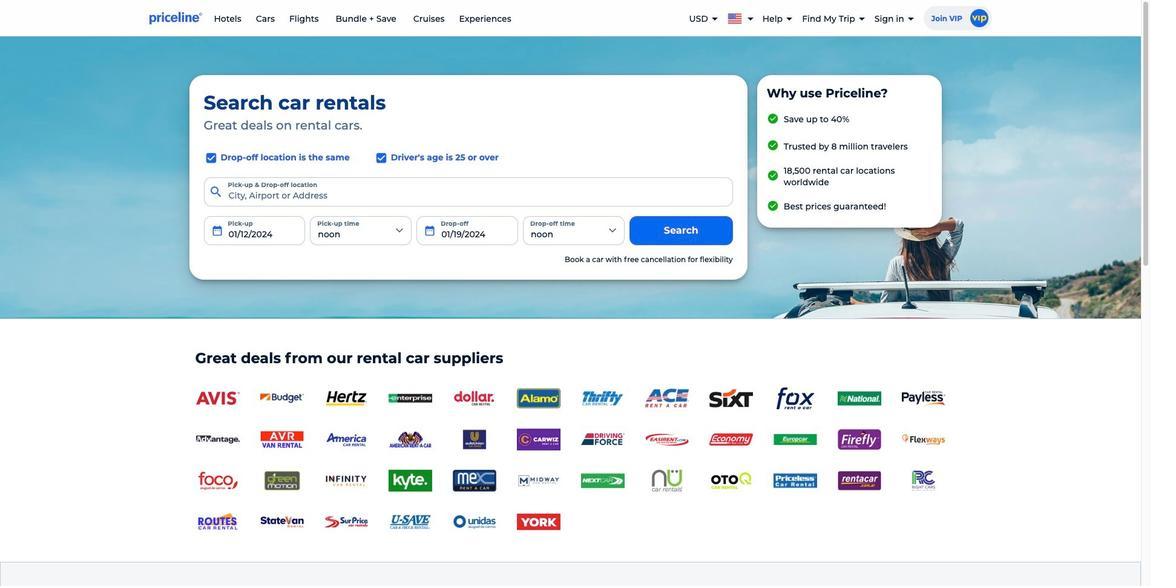 Task type: describe. For each thing, give the bounding box(es) containing it.
fox image
[[774, 388, 818, 410]]

Drop-off field
[[417, 216, 519, 245]]

priceline.com home image
[[149, 12, 202, 25]]

calendar image
[[424, 225, 436, 237]]

budget image
[[260, 388, 304, 410]]

priceless image
[[774, 470, 818, 492]]

hertz image
[[324, 388, 368, 410]]

vip badge icon image
[[971, 9, 989, 27]]

airport van rental image
[[260, 429, 304, 451]]

avis image
[[196, 388, 240, 410]]

Pick-up field
[[204, 216, 306, 245]]

national image
[[838, 388, 882, 410]]

autounion image
[[453, 429, 496, 451]]

easirent image
[[645, 429, 689, 451]]

payless image
[[902, 391, 946, 406]]

surprice image
[[324, 511, 368, 533]]

sixt image
[[710, 388, 753, 410]]

kyte image
[[389, 470, 432, 492]]

rentacar image
[[838, 470, 882, 492]]

ace image
[[645, 388, 689, 410]]

state van rental image
[[260, 511, 304, 533]]

flexways image
[[902, 429, 946, 451]]

driving force image
[[581, 429, 625, 451]]

right cars image
[[902, 470, 946, 492]]



Task type: locate. For each thing, give the bounding box(es) containing it.
american image
[[389, 429, 432, 451]]

firefly image
[[838, 429, 882, 451]]

alamo image
[[517, 388, 561, 410]]

otoq image
[[710, 470, 753, 492]]

unidas image
[[453, 511, 496, 533]]

infinity image
[[324, 470, 368, 492]]

mex image
[[453, 470, 496, 492]]

dollar image
[[453, 388, 496, 410]]

europcar image
[[774, 429, 818, 451]]

City, Airport or Address text field
[[204, 177, 733, 206]]

u save image
[[389, 511, 432, 533]]

enterprise image
[[389, 388, 432, 410]]

nextcar image
[[581, 470, 625, 492]]

foco image
[[196, 470, 240, 492]]

calendar image
[[211, 225, 223, 237]]

carwiz image
[[517, 429, 561, 451]]

midway image
[[517, 470, 561, 492]]

thrifty image
[[581, 388, 625, 410]]

york image
[[517, 511, 561, 533]]

en us image
[[728, 11, 747, 24]]

green motion image
[[260, 470, 304, 492]]

america car rental image
[[324, 429, 368, 451]]

advantage image
[[196, 429, 240, 451]]

routes image
[[196, 511, 240, 533]]

economy image
[[710, 429, 753, 451]]

nü image
[[645, 470, 689, 492]]



Task type: vqa. For each thing, say whether or not it's contained in the screenshot.
'Departing from?' field
no



